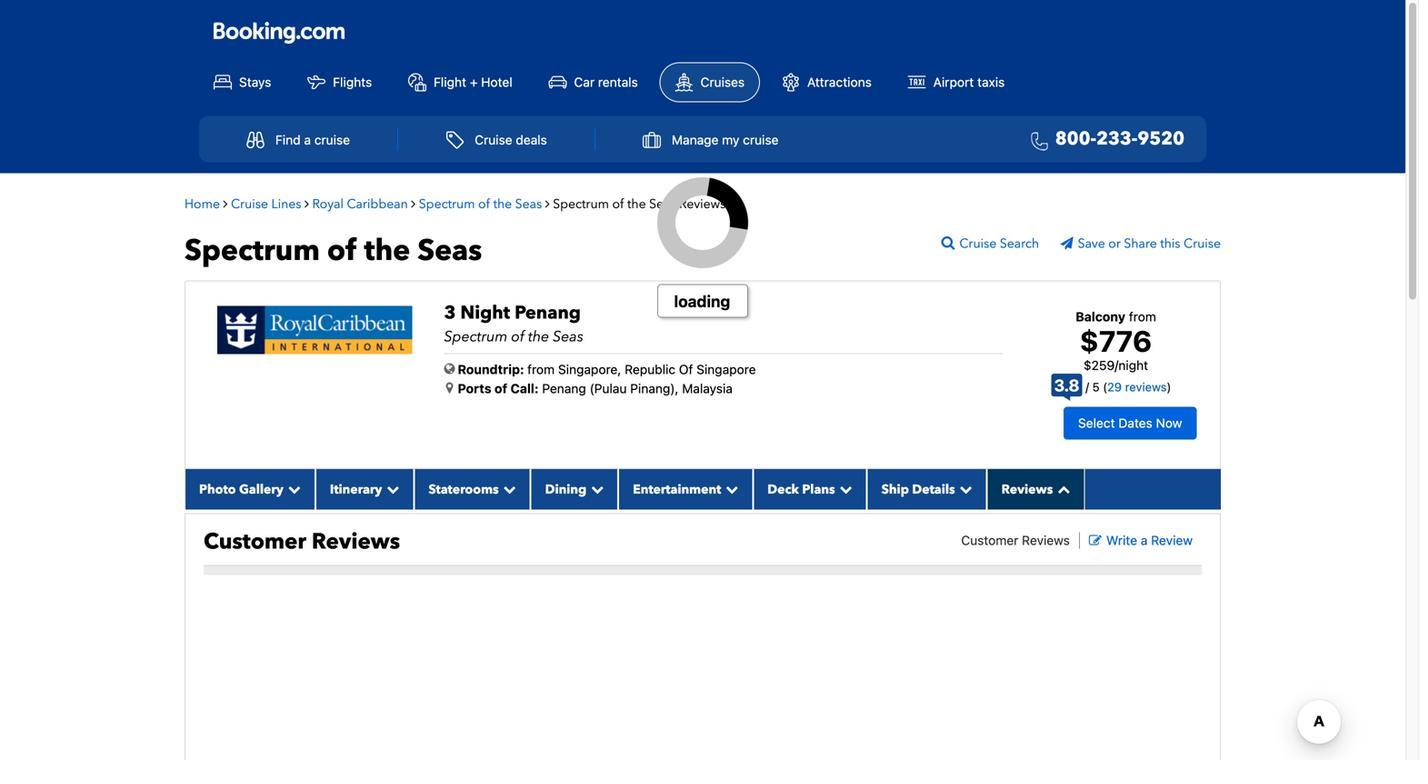 Task type: locate. For each thing, give the bounding box(es) containing it.
home link
[[185, 196, 220, 213]]

1 vertical spatial a
[[1141, 533, 1148, 548]]

royal caribbean link
[[312, 196, 408, 213]]

share
[[1124, 235, 1157, 253]]

customer
[[204, 527, 306, 557], [962, 533, 1019, 548]]

cruise left lines
[[231, 196, 268, 213]]

penang down singapore,
[[542, 381, 586, 396]]

pinang),
[[630, 381, 679, 396]]

$259
[[1084, 358, 1115, 373]]

0 horizontal spatial /
[[1086, 380, 1090, 394]]

now
[[1156, 415, 1183, 430]]

airport
[[934, 75, 974, 90]]

800-233-9520 link
[[1024, 126, 1185, 153]]

+
[[470, 75, 478, 90]]

of down roundtrip:
[[495, 381, 508, 396]]

/ up 3.8 / 5 ( 29 reviews )
[[1115, 358, 1119, 373]]

of down "royal"
[[327, 231, 357, 271]]

penang right night
[[515, 301, 581, 326]]

stays
[[239, 75, 271, 90]]

spectrum of the seas down cruise deals link
[[419, 196, 542, 213]]

seas up singapore,
[[553, 327, 584, 347]]

spectrum right angle right image
[[553, 196, 609, 213]]

from right balcony
[[1129, 309, 1157, 324]]

car rentals link
[[534, 63, 653, 102]]

a
[[304, 132, 311, 147], [1141, 533, 1148, 548]]

customer reviews link
[[962, 533, 1070, 548]]

1 horizontal spatial from
[[1129, 309, 1157, 324]]

spectrum
[[419, 196, 475, 213], [553, 196, 609, 213], [185, 231, 320, 271], [444, 327, 508, 347]]

cruise
[[475, 132, 513, 147], [231, 196, 268, 213], [960, 235, 997, 253], [1184, 235, 1221, 253]]

penang
[[515, 301, 581, 326], [542, 381, 586, 396]]

find a cruise
[[276, 132, 350, 147]]

angle right image
[[223, 197, 228, 210], [305, 197, 309, 210], [411, 197, 416, 210]]

edit image
[[1089, 534, 1102, 547]]

1 horizontal spatial a
[[1141, 533, 1148, 548]]

5
[[1093, 380, 1100, 394]]

9520
[[1138, 126, 1185, 151]]

travel menu navigation
[[199, 116, 1207, 162]]

2 angle right image from the left
[[305, 197, 309, 210]]

flights
[[333, 75, 372, 90]]

angle right image right lines
[[305, 197, 309, 210]]

royal caribbean
[[312, 196, 408, 213]]

the
[[493, 196, 512, 213], [627, 196, 646, 213], [364, 231, 410, 271], [528, 327, 549, 347]]

from for singapore,
[[528, 362, 555, 377]]

spectrum down night
[[444, 327, 508, 347]]

cruise search
[[960, 235, 1040, 253]]

a for find
[[304, 132, 311, 147]]

a right find
[[304, 132, 311, 147]]

select          dates now
[[1079, 415, 1183, 430]]

0 horizontal spatial customer reviews
[[204, 527, 400, 557]]

1 vertical spatial spectrum of the seas
[[185, 231, 482, 271]]

cruise for cruise deals
[[475, 132, 513, 147]]

attractions link
[[768, 63, 887, 102]]

map marker image
[[446, 382, 453, 394]]

flight
[[434, 75, 467, 90]]

deals
[[516, 132, 547, 147]]

1 horizontal spatial angle right image
[[305, 197, 309, 210]]

a right write
[[1141, 533, 1148, 548]]

reviews
[[679, 196, 726, 213], [1002, 481, 1053, 498], [312, 527, 400, 557], [1022, 533, 1070, 548]]

1 vertical spatial from
[[528, 362, 555, 377]]

angle right image right caribbean
[[411, 197, 416, 210]]

dates
[[1119, 415, 1153, 430]]

/ inside 3.8 / 5 ( 29 reviews )
[[1086, 380, 1090, 394]]

cruises
[[701, 75, 745, 90]]

home
[[185, 196, 220, 213]]

spectrum right caribbean
[[419, 196, 475, 213]]

republic
[[625, 362, 676, 377]]

of up roundtrip:
[[511, 327, 525, 347]]

of
[[478, 196, 490, 213], [612, 196, 624, 213], [327, 231, 357, 271], [511, 327, 525, 347], [495, 381, 508, 396]]

spectrum of the seas down "royal"
[[185, 231, 482, 271]]

search
[[1000, 235, 1040, 253]]

0 vertical spatial penang
[[515, 301, 581, 326]]

save or share this cruise link
[[1061, 235, 1221, 253]]

cruise search link
[[942, 235, 1058, 253]]

from inside balcony from $776 $259 / night
[[1129, 309, 1157, 324]]

angle right image
[[545, 197, 550, 210]]

booking.com home image
[[214, 21, 345, 45]]

0 horizontal spatial angle right image
[[223, 197, 228, 210]]

find a cruise link
[[227, 122, 370, 157]]

angle right image right 'home' link
[[223, 197, 228, 210]]

of inside '3 night penang spectrum of the seas'
[[511, 327, 525, 347]]

1 vertical spatial /
[[1086, 380, 1090, 394]]

spectrum of the seas
[[419, 196, 542, 213], [185, 231, 482, 271]]

)
[[1167, 380, 1172, 394]]

penang inside '3 night penang spectrum of the seas'
[[515, 301, 581, 326]]

0 horizontal spatial customer
[[204, 527, 306, 557]]

the up call:
[[528, 327, 549, 347]]

from
[[1129, 309, 1157, 324], [528, 362, 555, 377]]

cruise left the search
[[960, 235, 997, 253]]

3 angle right image from the left
[[411, 197, 416, 210]]

0 horizontal spatial from
[[528, 362, 555, 377]]

cruise for cruise lines
[[231, 196, 268, 213]]

a inside main content
[[1141, 533, 1148, 548]]

$776
[[1080, 324, 1153, 359]]

0 horizontal spatial a
[[304, 132, 311, 147]]

hotel
[[481, 75, 513, 90]]

3.8
[[1055, 376, 1080, 395]]

cruise inside travel menu 'navigation'
[[475, 132, 513, 147]]

select
[[1079, 415, 1115, 430]]

/
[[1115, 358, 1119, 373], [1086, 380, 1090, 394]]

cruise left deals
[[475, 132, 513, 147]]

1 horizontal spatial /
[[1115, 358, 1119, 373]]

cruise
[[314, 132, 350, 147]]

loading
[[674, 292, 731, 311]]

seas
[[515, 196, 542, 213], [649, 196, 676, 213], [418, 231, 482, 271], [553, 327, 584, 347]]

write a review link
[[1089, 533, 1193, 548]]

from up call:
[[528, 362, 555, 377]]

(
[[1103, 380, 1108, 394]]

royal caribbean image
[[217, 306, 412, 354]]

seas down travel menu 'navigation'
[[649, 196, 676, 213]]

call:
[[511, 381, 539, 396]]

the right angle right image
[[627, 196, 646, 213]]

3 night penang spectrum of the seas
[[444, 301, 584, 347]]

0 vertical spatial a
[[304, 132, 311, 147]]

1 horizontal spatial customer
[[962, 533, 1019, 548]]

a inside 'navigation'
[[304, 132, 311, 147]]

(pulau
[[590, 381, 627, 396]]

angle right image for cruise
[[305, 197, 309, 210]]

2 horizontal spatial angle right image
[[411, 197, 416, 210]]

spectrum of the seas main content
[[176, 182, 1230, 760]]

cruise for cruise search
[[960, 235, 997, 253]]

flight + hotel
[[434, 75, 513, 90]]

ports of call: penang (pulau pinang), malaysia
[[458, 381, 733, 396]]

customer reviews
[[204, 527, 400, 557], [962, 533, 1070, 548]]

cruise lines
[[231, 196, 301, 213]]

roundtrip:
[[458, 362, 524, 377]]

0 vertical spatial /
[[1115, 358, 1119, 373]]

royal
[[312, 196, 344, 213]]

cruise deals
[[475, 132, 547, 147]]

/ left 5
[[1086, 380, 1090, 394]]

0 vertical spatial from
[[1129, 309, 1157, 324]]

roundtrip: from singapore, republic of singapore
[[458, 362, 756, 377]]



Task type: describe. For each thing, give the bounding box(es) containing it.
angle right image for royal
[[411, 197, 416, 210]]

car
[[574, 75, 595, 90]]

night
[[1119, 358, 1149, 373]]

balcony from $776 $259 / night
[[1076, 309, 1157, 373]]

of left angle right image
[[478, 196, 490, 213]]

seas inside '3 night penang spectrum of the seas'
[[553, 327, 584, 347]]

write
[[1107, 533, 1138, 548]]

29
[[1108, 380, 1122, 394]]

29 reviews link
[[1108, 380, 1167, 394]]

the down caribbean
[[364, 231, 410, 271]]

800-
[[1056, 126, 1097, 151]]

cruise deals link
[[426, 122, 567, 157]]

233-
[[1097, 126, 1138, 151]]

the left angle right image
[[493, 196, 512, 213]]

of
[[679, 362, 693, 377]]

or
[[1109, 235, 1121, 253]]

1 angle right image from the left
[[223, 197, 228, 210]]

from for $776
[[1129, 309, 1157, 324]]

car rentals
[[574, 75, 638, 90]]

airport taxis link
[[894, 63, 1020, 102]]

cruise lines link
[[231, 196, 301, 213]]

cruises link
[[660, 62, 760, 102]]

seas left angle right image
[[515, 196, 542, 213]]

reviews inside dropdown button
[[1002, 481, 1053, 498]]

chevron up image
[[1053, 483, 1071, 495]]

review
[[1152, 533, 1193, 548]]

singapore
[[697, 362, 756, 377]]

balcony
[[1076, 309, 1126, 324]]

1 vertical spatial penang
[[542, 381, 586, 396]]

cruise right "this"
[[1184, 235, 1221, 253]]

select          dates now link
[[1064, 407, 1197, 440]]

the inside '3 night penang spectrum of the seas'
[[528, 327, 549, 347]]

save
[[1078, 235, 1106, 253]]

flight + hotel link
[[394, 63, 527, 102]]

spectrum down cruise lines
[[185, 231, 320, 271]]

1 horizontal spatial customer reviews
[[962, 533, 1070, 548]]

/ inside balcony from $776 $259 / night
[[1115, 358, 1119, 373]]

reviews button
[[987, 469, 1085, 510]]

paper plane image
[[1061, 237, 1078, 250]]

night
[[461, 301, 510, 326]]

3.8 / 5 ( 29 reviews )
[[1055, 376, 1172, 395]]

800-233-9520
[[1056, 126, 1185, 151]]

attractions
[[808, 75, 872, 90]]

seas down the spectrum of the seas link at left top
[[418, 231, 482, 271]]

lines
[[271, 196, 301, 213]]

save or share this cruise
[[1078, 235, 1221, 253]]

singapore,
[[558, 362, 621, 377]]

reviews
[[1126, 380, 1167, 394]]

spectrum of the seas reviews
[[553, 196, 726, 213]]

malaysia
[[682, 381, 733, 396]]

flights link
[[293, 63, 387, 102]]

of right angle right image
[[612, 196, 624, 213]]

taxis
[[978, 75, 1005, 90]]

search image
[[942, 236, 960, 250]]

rentals
[[598, 75, 638, 90]]

caribbean
[[347, 196, 408, 213]]

spectrum inside '3 night penang spectrum of the seas'
[[444, 327, 508, 347]]

stays link
[[199, 63, 286, 102]]

find
[[276, 132, 301, 147]]

ports
[[458, 381, 492, 396]]

globe image
[[444, 362, 455, 375]]

this
[[1161, 235, 1181, 253]]

0 vertical spatial spectrum of the seas
[[419, 196, 542, 213]]

write a review
[[1107, 533, 1193, 548]]

spectrum of the seas link
[[419, 196, 545, 213]]

a for write
[[1141, 533, 1148, 548]]

airport taxis
[[934, 75, 1005, 90]]

3
[[444, 301, 456, 326]]



Task type: vqa. For each thing, say whether or not it's contained in the screenshot.
Interior
no



